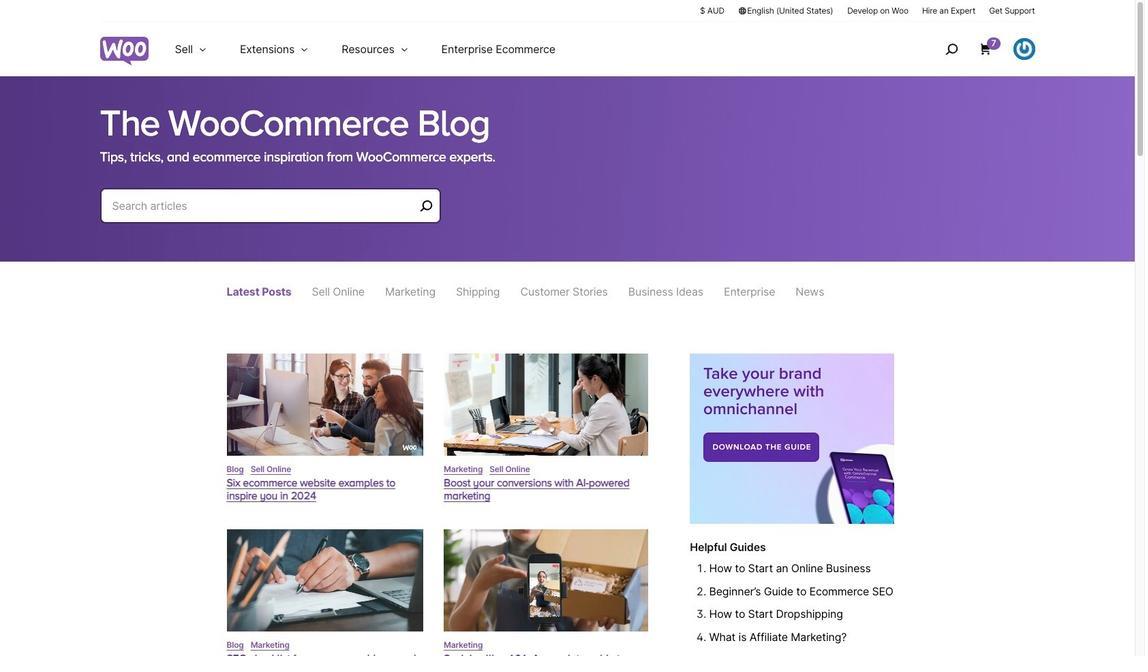 Task type: locate. For each thing, give the bounding box(es) containing it.
seo checklist for ecommerce, blogs, and online businesses image
[[227, 530, 423, 632]]

search image
[[941, 38, 963, 60]]

Search articles search field
[[112, 196, 415, 215]]

three people looking at inspiration sites on their computer image
[[227, 354, 423, 456]]

business owner working at her desk image
[[444, 354, 648, 456]]

None search field
[[100, 188, 441, 240]]

social selling 101: a complete guide to social sales success image
[[444, 530, 648, 632]]



Task type: vqa. For each thing, say whether or not it's contained in the screenshot.
option
no



Task type: describe. For each thing, give the bounding box(es) containing it.
service navigation menu element
[[916, 27, 1035, 71]]

open account menu image
[[1013, 38, 1035, 60]]



